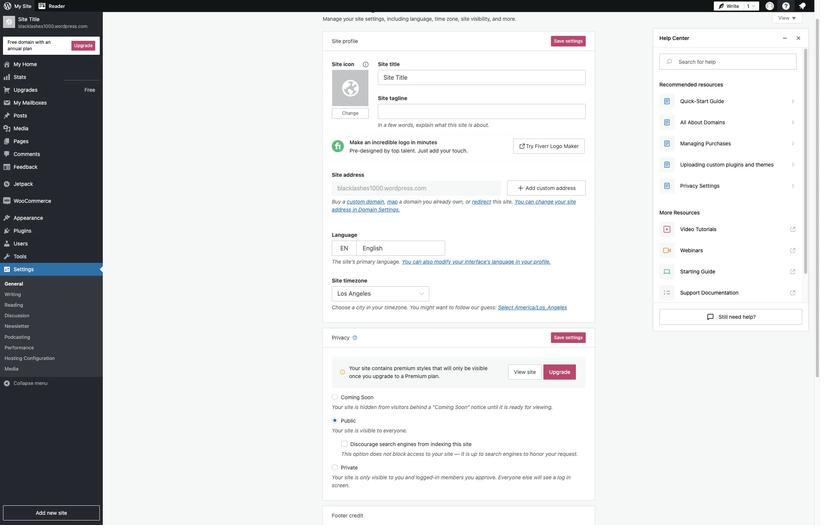 Task type: describe. For each thing, give the bounding box(es) containing it.
a right map link
[[399, 198, 402, 205]]

0 vertical spatial this
[[448, 122, 457, 128]]

your for your site is only visible to you and logged-in members you approve. everyone else will see a log in screen.
[[332, 475, 343, 481]]

menu
[[35, 380, 47, 386]]

upgrade link
[[544, 365, 576, 380]]

fiverr
[[535, 143, 549, 149]]

in inside you can change your site address in domain settings.
[[353, 206, 357, 213]]

what
[[435, 122, 447, 128]]

hidden
[[360, 404, 377, 411]]

1 button
[[744, 2, 760, 11]]

your inside make an incredible logo in minutes pre-designed by top talent. just add your touch.
[[440, 147, 451, 154]]

visible inside your site is only visible to you and logged-in members you approve. everyone else will see a log in screen.
[[372, 475, 387, 481]]

to inside your site is only visible to you and logged-in members you approve. everyone else will see a log in screen.
[[389, 475, 394, 481]]

my mailboxes
[[14, 99, 47, 106]]

0 vertical spatial engines
[[397, 441, 417, 448]]

your site is visible to everyone.
[[332, 428, 407, 434]]

close help center image
[[794, 33, 803, 43]]

site left about.
[[458, 122, 467, 128]]

view for view
[[779, 15, 790, 21]]

all about domains
[[681, 119, 725, 125]]

you can change your site address in domain settings.
[[332, 198, 576, 213]]

2 vertical spatial you
[[410, 304, 419, 311]]

resources
[[674, 209, 700, 216]]

behind
[[410, 404, 427, 411]]

add new site link
[[3, 506, 100, 521]]

my for my home
[[14, 61, 21, 67]]

more resources
[[660, 209, 700, 216]]

you inside you can change your site address in domain settings.
[[515, 198, 524, 205]]

general link
[[0, 278, 103, 289]]

a right in
[[384, 122, 387, 128]]

request.
[[558, 451, 578, 458]]

plugins
[[726, 161, 744, 168]]

up
[[471, 451, 477, 458]]

upgrade
[[373, 373, 393, 380]]

with
[[35, 39, 44, 45]]

still need help? link
[[660, 309, 803, 325]]

only inside your site contains premium styles that will only be visible once you upgrade to a premium plan.
[[453, 365, 463, 372]]

privacy settings
[[681, 183, 720, 189]]

custom domain link
[[347, 198, 384, 205]]

group containing your site contains premium styles that will only be visible once you upgrade to a premium plan.
[[332, 357, 586, 492]]

site inside you can change your site address in domain settings.
[[567, 198, 576, 205]]

minimize help center image
[[782, 33, 788, 43]]

your right 'modify'
[[453, 259, 464, 265]]

your left profile.
[[522, 259, 532, 265]]

1 horizontal spatial it
[[500, 404, 503, 411]]

upgrade for upgrade link
[[549, 369, 571, 376]]

woocommerce link
[[0, 195, 103, 207]]

configuration
[[24, 355, 55, 361]]

profile.
[[534, 259, 551, 265]]

block
[[393, 451, 406, 458]]

you left and
[[395, 475, 404, 481]]

is inside 'discourage search engines from indexing this site this option does not block access to your site — it is up to search engines to honor your request.'
[[466, 451, 470, 458]]

2 horizontal spatial domain
[[404, 198, 422, 205]]

custom for uploading
[[707, 161, 725, 168]]

upgrades
[[14, 86, 37, 93]]

appearance
[[14, 215, 43, 221]]

be
[[465, 365, 471, 372]]

in left members
[[435, 475, 440, 481]]

recommended resources element
[[660, 94, 797, 193]]

highest hourly views 0 image
[[64, 75, 100, 80]]

an inside free domain with an annual plan
[[45, 39, 51, 45]]

performance
[[5, 345, 34, 351]]

privacy settings link
[[660, 178, 797, 193]]

modify
[[434, 259, 451, 265]]

1 horizontal spatial domain
[[366, 198, 384, 205]]

touch.
[[453, 147, 468, 154]]

try fiverr logo maker
[[526, 143, 579, 149]]

to inside your site contains premium styles that will only be visible once you upgrade to a premium plan.
[[395, 373, 400, 380]]

choose a city in your timezone. you might want to follow our guess: select america/los_angeles
[[332, 304, 567, 311]]

newsletter
[[5, 323, 29, 329]]

site inside your site is only visible to you and logged-in members you approve. everyone else will see a log in screen.
[[345, 475, 353, 481]]

write
[[727, 3, 739, 9]]

webinars link
[[660, 243, 797, 258]]

Site title text field
[[378, 70, 586, 85]]

feedback
[[14, 164, 37, 170]]

save settings button for site profile
[[551, 36, 586, 47]]

site icon
[[332, 61, 354, 67]]

in
[[378, 122, 382, 128]]

contains
[[372, 365, 393, 372]]

plugins
[[14, 227, 31, 234]]

viewing.
[[533, 404, 553, 411]]

try
[[526, 143, 534, 149]]

woocommerce
[[14, 198, 51, 204]]

is left about.
[[469, 122, 473, 128]]

my profile image
[[766, 2, 774, 10]]

everyone.
[[383, 428, 407, 434]]

site left —
[[444, 451, 453, 458]]

support documentation link
[[660, 285, 797, 300]]

group containing en
[[332, 231, 586, 268]]

site timezone
[[332, 277, 368, 284]]

fiverr small logo image
[[332, 140, 344, 152]]

private
[[341, 465, 358, 471]]

your inside you can change your site address in domain settings.
[[555, 198, 566, 205]]

your right city
[[372, 304, 383, 311]]

you inside your site contains premium styles that will only be visible once you upgrade to a premium plan.
[[363, 373, 371, 380]]

site down public
[[345, 428, 353, 434]]

general settings
[[323, 4, 379, 13]]

add for add custom address
[[526, 185, 536, 191]]

want
[[436, 304, 448, 311]]

support documentation
[[681, 290, 739, 296]]

none checkbox inside group
[[341, 441, 347, 447]]

save for privacy
[[554, 335, 565, 341]]

icon
[[343, 61, 354, 67]]

your for your site is hidden from visitors behind a "coming soon" notice until it is ready for viewing.
[[332, 404, 343, 411]]

0 vertical spatial media
[[14, 125, 28, 131]]

a right 'behind' on the bottom right
[[428, 404, 431, 411]]

privacy
[[332, 335, 351, 341]]

jetpack
[[14, 181, 33, 187]]

language,
[[410, 16, 434, 22]]

site for site profile
[[332, 38, 341, 44]]

home
[[22, 61, 37, 67]]

select america/los_angeles button
[[498, 304, 567, 312]]

reading link
[[0, 300, 103, 310]]

honor
[[530, 451, 544, 458]]

free for free domain with an annual plan
[[8, 39, 17, 45]]

to right 'up'
[[479, 451, 484, 458]]

site inside your site contains premium styles that will only be visible once you upgrade to a premium plan.
[[362, 365, 370, 372]]

site for site title blacklashes1000.wordpress.com
[[18, 16, 28, 22]]

your right 'honor'
[[546, 451, 557, 458]]

documentation
[[702, 290, 739, 296]]

add for add new site
[[36, 510, 45, 516]]

posts
[[14, 112, 27, 119]]

jetpack link
[[0, 178, 103, 190]]

is inside your site is only visible to you and logged-in members you approve. everyone else will see a log in screen.
[[355, 475, 359, 481]]

site title blacklashes1000.wordpress.com
[[18, 16, 87, 29]]

access
[[407, 451, 424, 458]]

time image
[[817, 29, 820, 36]]

starting guide link
[[660, 264, 797, 279]]

not
[[383, 451, 391, 458]]

tagline
[[390, 95, 407, 101]]

change
[[536, 198, 554, 205]]

managing purchases
[[681, 140, 731, 147]]

else
[[523, 475, 533, 481]]

language.
[[377, 259, 401, 265]]

search results element
[[660, 81, 797, 193]]

1 vertical spatial can
[[413, 259, 422, 265]]

your inside general settings manage your site settings, including language, time zone, site visibility, and more.
[[343, 16, 354, 22]]

group containing site address
[[323, 161, 595, 222]]

designed
[[360, 147, 383, 154]]

in right 'language'
[[516, 259, 520, 265]]

the
[[332, 259, 341, 265]]

1 vertical spatial this
[[493, 198, 502, 205]]

save settings button for privacy
[[551, 333, 586, 343]]

coming soon
[[341, 394, 374, 401]]

redirect
[[472, 198, 491, 205]]

top
[[392, 147, 400, 154]]

soon"
[[455, 404, 470, 411]]

my site link
[[0, 0, 34, 12]]

you left approve.
[[465, 475, 474, 481]]

log
[[558, 475, 565, 481]]

in inside make an incredible logo in minutes pre-designed by top talent. just add your touch.
[[411, 139, 416, 145]]

add
[[430, 147, 439, 154]]

map link
[[387, 198, 398, 205]]

site title group
[[378, 60, 586, 85]]

site tagline
[[378, 95, 407, 101]]

footer
[[332, 513, 348, 519]]

custom for add
[[537, 185, 555, 191]]

manage your notifications image
[[798, 2, 807, 11]]

group containing site timezone
[[332, 277, 586, 314]]

1 vertical spatial media
[[5, 366, 18, 372]]

Site address text field
[[332, 181, 501, 196]]

city
[[356, 304, 365, 311]]

1 horizontal spatial engines
[[503, 451, 522, 458]]

to right want
[[449, 304, 454, 311]]

site right new
[[58, 510, 67, 516]]



Task type: locate. For each thing, give the bounding box(es) containing it.
visible right be
[[472, 365, 488, 372]]

only down option
[[360, 475, 370, 481]]

visibility,
[[471, 16, 491, 22]]

reading
[[5, 302, 23, 308]]

make an incredible logo in minutes pre-designed by top talent. just add your touch.
[[350, 139, 468, 154]]

your right change
[[555, 198, 566, 205]]

site for site title
[[378, 61, 388, 67]]

only inside your site is only visible to you and logged-in members you approve. everyone else will see a log in screen.
[[360, 475, 370, 481]]

english
[[363, 245, 383, 252]]

1 settings from the top
[[566, 38, 583, 44]]

your for your site is visible to everyone.
[[332, 428, 343, 434]]

,
[[384, 198, 386, 205]]

1 vertical spatial save settings
[[554, 335, 583, 341]]

help center
[[660, 35, 690, 41]]

domain down the "site address" 'text field'
[[404, 198, 422, 205]]

1 horizontal spatial will
[[534, 475, 542, 481]]

discussion
[[5, 313, 29, 319]]

my left reader link
[[14, 3, 21, 9]]

a right buy
[[343, 198, 346, 205]]

mailboxes
[[22, 99, 47, 106]]

1 vertical spatial view
[[514, 369, 526, 376]]

None checkbox
[[341, 441, 347, 447]]

save
[[554, 38, 565, 44], [554, 335, 565, 341]]

2 vertical spatial address
[[332, 206, 351, 213]]

your site contains premium styles that will only be visible once you upgrade to a premium plan.
[[349, 365, 488, 380]]

settings for site profile
[[566, 38, 583, 44]]

site down general settings
[[355, 16, 364, 22]]

1 save settings from the top
[[554, 38, 583, 44]]

custom inside uploading custom plugins and themes link
[[707, 161, 725, 168]]

0 vertical spatial my
[[14, 3, 21, 9]]

1 horizontal spatial add
[[526, 185, 536, 191]]

1
[[747, 3, 750, 9]]

your down indexing
[[432, 451, 443, 458]]

help image
[[782, 2, 791, 11]]

it inside 'discourage search engines from indexing this site this option does not block access to your site — it is up to search engines to honor your request.'
[[461, 451, 464, 458]]

address inside you can change your site address in domain settings.
[[332, 206, 351, 213]]

media up pages
[[14, 125, 28, 131]]

all about domains link
[[660, 115, 797, 130]]

you right site.
[[515, 198, 524, 205]]

in a few words, explain what this site is about.
[[378, 122, 490, 128]]

site right zone,
[[461, 16, 470, 22]]

logo
[[399, 139, 410, 145]]

view
[[779, 15, 790, 21], [514, 369, 526, 376]]

you right language.
[[402, 259, 411, 265]]

site inside "group"
[[332, 61, 342, 67]]

0 vertical spatial search
[[380, 441, 396, 448]]

2 vertical spatial this
[[453, 441, 462, 448]]

change
[[342, 110, 359, 116]]

from inside 'discourage search engines from indexing this site this option does not block access to your site — it is up to search engines to honor your request.'
[[418, 441, 429, 448]]

0 vertical spatial free
[[8, 39, 17, 45]]

2 horizontal spatial custom
[[707, 161, 725, 168]]

feedback link
[[0, 161, 103, 173]]

site for site address
[[332, 172, 342, 178]]

screen.
[[332, 483, 350, 489]]

1 vertical spatial from
[[418, 441, 429, 448]]

to left and
[[389, 475, 394, 481]]

your inside your site contains premium styles that will only be visible once you upgrade to a premium plan.
[[349, 365, 360, 372]]

domain up domain
[[366, 198, 384, 205]]

my left home
[[14, 61, 21, 67]]

a inside your site contains premium styles that will only be visible once you upgrade to a premium plan.
[[401, 373, 404, 380]]

0 vertical spatial view
[[779, 15, 790, 21]]

1 vertical spatial search
[[485, 451, 502, 458]]

view inside 'link'
[[514, 369, 526, 376]]

domain up annual plan
[[18, 39, 34, 45]]

media link up collapse menu link
[[0, 364, 103, 374]]

your up 'screen.'
[[332, 475, 343, 481]]

upgrade inside button
[[74, 43, 93, 48]]

about domains
[[688, 119, 725, 125]]

0 horizontal spatial upgrade
[[74, 43, 93, 48]]

upgrade right the 'view site'
[[549, 369, 571, 376]]

visible down 'does'
[[372, 475, 387, 481]]

uploading custom plugins and themes link
[[660, 157, 797, 172]]

still
[[719, 314, 728, 320]]

media down hosting
[[5, 366, 18, 372]]

0 vertical spatial it
[[500, 404, 503, 411]]

a inside your site is only visible to you and logged-in members you approve. everyone else will see a log in screen.
[[553, 475, 556, 481]]

you left might
[[410, 304, 419, 311]]

closed image
[[792, 17, 796, 20]]

is down the coming soon
[[355, 404, 359, 411]]

1 media link from the top
[[0, 122, 103, 135]]

view for view site
[[514, 369, 526, 376]]

1 vertical spatial settings
[[566, 335, 583, 341]]

none radio inside group
[[332, 394, 338, 401]]

1 vertical spatial img image
[[3, 197, 11, 205]]

0 vertical spatial from
[[378, 404, 390, 411]]

is left ready
[[504, 404, 508, 411]]

it right until
[[500, 404, 503, 411]]

domain
[[18, 39, 34, 45], [366, 198, 384, 205], [404, 198, 422, 205]]

0 horizontal spatial custom
[[347, 198, 365, 205]]

2 media link from the top
[[0, 364, 103, 374]]

visible up discourage
[[360, 428, 376, 434]]

site down private
[[345, 475, 353, 481]]

buy
[[332, 198, 341, 205]]

1 vertical spatial it
[[461, 451, 464, 458]]

a left city
[[352, 304, 355, 311]]

in right log
[[567, 475, 571, 481]]

this left site.
[[493, 198, 502, 205]]

site address
[[332, 172, 364, 178]]

2 img image from the top
[[3, 197, 11, 205]]

2 vertical spatial custom
[[347, 198, 365, 205]]

your down general settings
[[343, 16, 354, 22]]

2 vertical spatial my
[[14, 99, 21, 106]]

0 vertical spatial an
[[45, 39, 51, 45]]

open search image
[[660, 57, 679, 66]]

your for your site contains premium styles that will only be visible once you upgrade to a premium plan.
[[349, 365, 360, 372]]

1 img image from the top
[[3, 180, 11, 188]]

annual plan
[[8, 46, 32, 51]]

0 horizontal spatial it
[[461, 451, 464, 458]]

my mailboxes link
[[0, 96, 103, 109]]

1 vertical spatial an
[[365, 139, 371, 145]]

None radio
[[332, 394, 338, 401]]

appearance link
[[0, 212, 103, 224]]

domain
[[359, 206, 377, 213]]

0 horizontal spatial only
[[360, 475, 370, 481]]

my for my mailboxes
[[14, 99, 21, 106]]

uploading custom plugins and themes
[[681, 161, 774, 168]]

0 vertical spatial save settings
[[554, 38, 583, 44]]

recommended
[[660, 81, 697, 88]]

0 horizontal spatial engines
[[397, 441, 417, 448]]

0 horizontal spatial free
[[8, 39, 17, 45]]

1 horizontal spatial view
[[779, 15, 790, 21]]

site
[[355, 16, 364, 22], [461, 16, 470, 22], [458, 122, 467, 128], [567, 198, 576, 205], [362, 365, 370, 372], [527, 369, 536, 376], [345, 404, 353, 411], [345, 428, 353, 434], [463, 441, 472, 448], [444, 451, 453, 458], [345, 475, 353, 481], [58, 510, 67, 516]]

custom left plugins
[[707, 161, 725, 168]]

upgrade up the highest hourly views 0 image in the top of the page
[[74, 43, 93, 48]]

img image for jetpack
[[3, 180, 11, 188]]

settings
[[566, 38, 583, 44], [566, 335, 583, 341]]

group containing site tagline
[[378, 94, 586, 131]]

an
[[45, 39, 51, 45], [365, 139, 371, 145]]

reader
[[49, 3, 65, 9]]

see
[[543, 475, 552, 481]]

add inside group
[[526, 185, 536, 191]]

0 vertical spatial media link
[[0, 122, 103, 135]]

site inside 'site title blacklashes1000.wordpress.com'
[[18, 16, 28, 22]]

an right 'with'
[[45, 39, 51, 45]]

language
[[332, 232, 358, 238]]

Site tagline text field
[[378, 104, 586, 119]]

timezone.
[[385, 304, 408, 311]]

minutes
[[417, 139, 437, 145]]

1 vertical spatial only
[[360, 475, 370, 481]]

custom inside add custom address link
[[537, 185, 555, 191]]

settings link
[[0, 263, 103, 276]]

general settings manage your site settings, including language, time zone, site visibility, and more.
[[323, 4, 517, 22]]

1 vertical spatial will
[[534, 475, 542, 481]]

your inside your site is only visible to you and logged-in members you approve. everyone else will see a log in screen.
[[332, 475, 343, 481]]

0 horizontal spatial from
[[378, 404, 390, 411]]

1 horizontal spatial only
[[453, 365, 463, 372]]

save settings button
[[551, 36, 586, 47], [551, 333, 586, 343]]

to down premium
[[395, 373, 400, 380]]

0 horizontal spatial domain
[[18, 39, 34, 45]]

can left change
[[526, 198, 534, 205]]

free down the highest hourly views 0 image in the top of the page
[[84, 86, 95, 93]]

to right the access
[[426, 451, 431, 458]]

img image left jetpack
[[3, 180, 11, 188]]

quick-start guide
[[681, 98, 724, 104]]

soon
[[361, 394, 374, 401]]

your down coming
[[332, 404, 343, 411]]

in right logo
[[411, 139, 416, 145]]

0 horizontal spatial can
[[413, 259, 422, 265]]

0 vertical spatial can
[[526, 198, 534, 205]]

talent.
[[401, 147, 416, 154]]

1 horizontal spatial can
[[526, 198, 534, 205]]

site for site icon
[[332, 61, 342, 67]]

your right add
[[440, 147, 451, 154]]

it right —
[[461, 451, 464, 458]]

will right that on the right of page
[[444, 365, 452, 372]]

a left log
[[553, 475, 556, 481]]

your
[[349, 365, 360, 372], [332, 404, 343, 411], [332, 428, 343, 434], [332, 475, 343, 481]]

media link
[[0, 122, 103, 135], [0, 364, 103, 374]]

your up once
[[349, 365, 360, 372]]

is left 'up'
[[466, 451, 470, 458]]

img image left "woocommerce"
[[3, 197, 11, 205]]

img image
[[3, 180, 11, 188], [3, 197, 11, 205]]

comments
[[14, 151, 40, 157]]

can inside you can change your site address in domain settings.
[[526, 198, 534, 205]]

few
[[388, 122, 397, 128]]

1 horizontal spatial custom
[[537, 185, 555, 191]]

1 vertical spatial my
[[14, 61, 21, 67]]

0 vertical spatial save settings button
[[551, 36, 586, 47]]

posts link
[[0, 109, 103, 122]]

will inside your site contains premium styles that will only be visible once you upgrade to a premium plan.
[[444, 365, 452, 372]]

1 vertical spatial engines
[[503, 451, 522, 458]]

custom up domain
[[347, 198, 365, 205]]

0 horizontal spatial will
[[444, 365, 452, 372]]

domain inside free domain with an annual plan
[[18, 39, 34, 45]]

2 save from the top
[[554, 335, 565, 341]]

site inside group
[[378, 61, 388, 67]]

premium
[[394, 365, 415, 372]]

2 save settings button from the top
[[551, 333, 586, 343]]

this right what at right top
[[448, 122, 457, 128]]

2 settings from the top
[[566, 335, 583, 341]]

maker
[[564, 143, 579, 149]]

free inside free domain with an annual plan
[[8, 39, 17, 45]]

1 vertical spatial save
[[554, 335, 565, 341]]

save settings for site profile
[[554, 38, 583, 44]]

site icon group
[[332, 60, 378, 131]]

2 vertical spatial visible
[[372, 475, 387, 481]]

site left upgrade link
[[527, 369, 536, 376]]

upgrade inside group
[[549, 369, 571, 376]]

site for site timezone
[[332, 277, 342, 284]]

you can also modify your interface's language in your profile. link
[[402, 259, 551, 265]]

0 horizontal spatial add
[[36, 510, 45, 516]]

upgrade button
[[71, 41, 95, 51]]

1 save from the top
[[554, 38, 565, 44]]

my up posts
[[14, 99, 21, 106]]

this inside 'discourage search engines from indexing this site this option does not block access to your site — it is up to search engines to honor your request.'
[[453, 441, 462, 448]]

0 vertical spatial upgrade
[[74, 43, 93, 48]]

media link down 'my mailboxes' link
[[0, 122, 103, 135]]

users
[[14, 240, 28, 247]]

search
[[380, 441, 396, 448], [485, 451, 502, 458]]

group
[[378, 94, 586, 131], [323, 161, 595, 222], [332, 231, 586, 268], [332, 277, 586, 314], [332, 357, 586, 492]]

add
[[526, 185, 536, 191], [36, 510, 45, 516]]

free for free
[[84, 86, 95, 93]]

add new site
[[36, 510, 67, 516]]

this up —
[[453, 441, 462, 448]]

save for site profile
[[554, 38, 565, 44]]

podcasting link
[[0, 332, 103, 342]]

free domain with an annual plan
[[8, 39, 51, 51]]

an up designed
[[365, 139, 371, 145]]

help?
[[743, 314, 756, 320]]

need
[[729, 314, 742, 320]]

can left also
[[413, 259, 422, 265]]

1 horizontal spatial upgrade
[[549, 369, 571, 376]]

visible inside your site contains premium styles that will only be visible once you upgrade to a premium plan.
[[472, 365, 488, 372]]

site down coming
[[345, 404, 353, 411]]

1 vertical spatial media link
[[0, 364, 103, 374]]

1 vertical spatial save settings button
[[551, 333, 586, 343]]

primary
[[357, 259, 375, 265]]

0 vertical spatial only
[[453, 365, 463, 372]]

free up annual plan
[[8, 39, 17, 45]]

custom up change
[[537, 185, 555, 191]]

1 vertical spatial free
[[84, 86, 95, 93]]

save settings for privacy
[[554, 335, 583, 341]]

in right city
[[367, 304, 371, 311]]

None search field
[[660, 54, 797, 69]]

0 vertical spatial save
[[554, 38, 565, 44]]

0 vertical spatial custom
[[707, 161, 725, 168]]

img image inside woocommerce link
[[3, 197, 11, 205]]

only left be
[[453, 365, 463, 372]]

view left closed image at the right top of page
[[779, 15, 790, 21]]

is down private
[[355, 475, 359, 481]]

to left everyone.
[[377, 428, 382, 434]]

site for site tagline
[[378, 95, 388, 101]]

you right once
[[363, 373, 371, 380]]

1 vertical spatial you
[[402, 259, 411, 265]]

1 vertical spatial upgrade
[[549, 369, 571, 376]]

your down public
[[332, 428, 343, 434]]

video tutorials
[[681, 226, 717, 232]]

view up ready
[[514, 369, 526, 376]]

discussion link
[[0, 310, 103, 321]]

your site is hidden from visitors behind a "coming soon" notice until it is ready for viewing.
[[332, 404, 553, 411]]

from right hidden
[[378, 404, 390, 411]]

address
[[343, 172, 364, 178], [556, 185, 576, 191], [332, 206, 351, 213]]

0 horizontal spatial an
[[45, 39, 51, 45]]

map
[[387, 198, 398, 205]]

title
[[390, 61, 400, 67]]

is down public
[[355, 428, 359, 434]]

search up not
[[380, 441, 396, 448]]

an inside make an incredible logo in minutes pre-designed by top talent. just add your touch.
[[365, 139, 371, 145]]

my for my site
[[14, 3, 21, 9]]

Search search field
[[679, 54, 797, 69]]

1 horizontal spatial an
[[365, 139, 371, 145]]

1 vertical spatial address
[[556, 185, 576, 191]]

from up the access
[[418, 441, 429, 448]]

search right 'up'
[[485, 451, 502, 458]]

a down premium
[[401, 373, 404, 380]]

hosting configuration link
[[0, 353, 103, 364]]

engines up everyone
[[503, 451, 522, 458]]

settings,
[[365, 16, 386, 22]]

0 vertical spatial settings
[[566, 38, 583, 44]]

site down add custom address
[[567, 198, 576, 205]]

None radio
[[332, 418, 338, 424], [332, 465, 338, 471], [332, 418, 338, 424], [332, 465, 338, 471]]

premium
[[405, 373, 427, 380]]

to left 'honor'
[[524, 451, 529, 458]]

0 vertical spatial add
[[526, 185, 536, 191]]

you left already
[[423, 198, 432, 205]]

discourage search engines from indexing this site this option does not block access to your site — it is up to search engines to honor your request.
[[341, 441, 578, 458]]

will inside your site is only visible to you and logged-in members you approve. everyone else will see a log in screen.
[[534, 475, 542, 481]]

1 vertical spatial custom
[[537, 185, 555, 191]]

new
[[47, 510, 57, 516]]

site left contains
[[362, 365, 370, 372]]

1 horizontal spatial search
[[485, 451, 502, 458]]

2 save settings from the top
[[554, 335, 583, 341]]

this
[[341, 451, 352, 458]]

general settings main content
[[323, 4, 803, 526]]

0 vertical spatial img image
[[3, 180, 11, 188]]

1 horizontal spatial from
[[418, 441, 429, 448]]

img image for woocommerce
[[3, 197, 11, 205]]

1 horizontal spatial free
[[84, 86, 95, 93]]

0 horizontal spatial search
[[380, 441, 396, 448]]

settings for privacy
[[566, 335, 583, 341]]

1 vertical spatial visible
[[360, 428, 376, 434]]

pre-
[[350, 147, 360, 154]]

logged-
[[416, 475, 435, 481]]

more information image
[[362, 61, 369, 67]]

will left see
[[534, 475, 542, 481]]

plugins link
[[0, 224, 103, 237]]

from
[[378, 404, 390, 411], [418, 441, 429, 448]]

0 vertical spatial address
[[343, 172, 364, 178]]

change button
[[332, 108, 369, 119]]

0 vertical spatial you
[[515, 198, 524, 205]]

1 vertical spatial add
[[36, 510, 45, 516]]

1 save settings button from the top
[[551, 36, 586, 47]]

site up 'up'
[[463, 441, 472, 448]]

img image inside jetpack link
[[3, 180, 11, 188]]

recommended resources
[[660, 81, 723, 88]]

site inside 'link'
[[527, 369, 536, 376]]

engines up block
[[397, 441, 417, 448]]

0 vertical spatial visible
[[472, 365, 488, 372]]

quick-start guide link
[[660, 94, 797, 109]]

0 vertical spatial will
[[444, 365, 452, 372]]

in left domain
[[353, 206, 357, 213]]

view inside button
[[779, 15, 790, 21]]

0 horizontal spatial view
[[514, 369, 526, 376]]

or
[[466, 198, 471, 205]]

video
[[681, 226, 695, 232]]

upgrade for the upgrade button
[[74, 43, 93, 48]]



Task type: vqa. For each thing, say whether or not it's contained in the screenshot.
blogs
no



